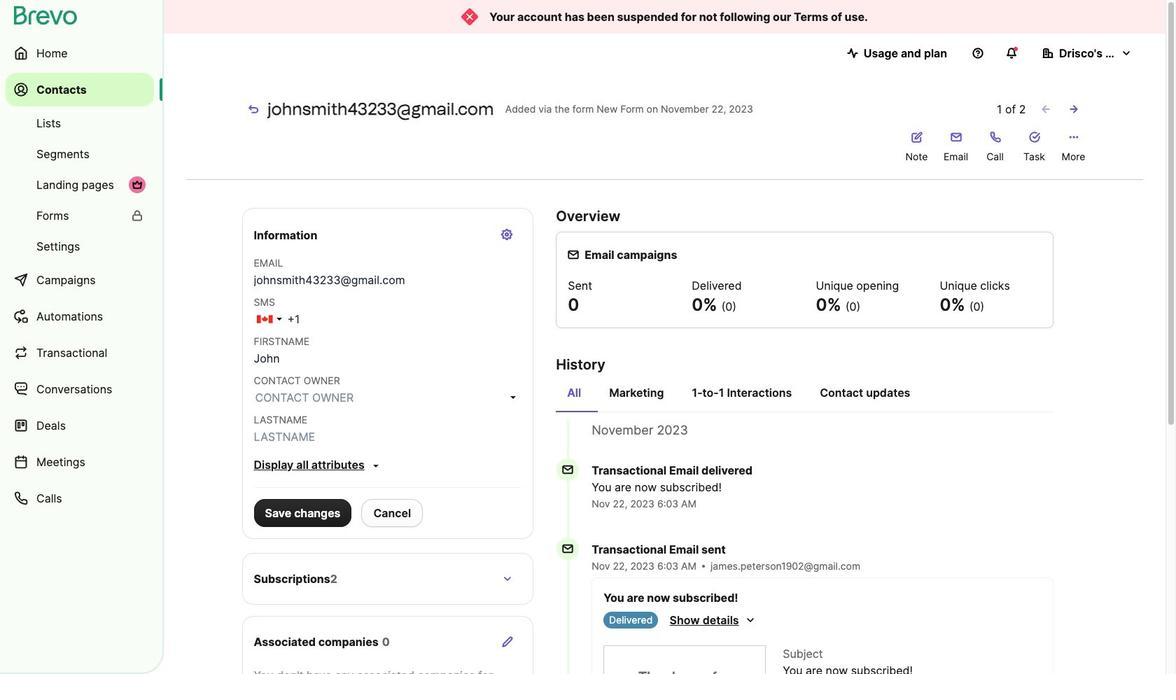 Task type: locate. For each thing, give the bounding box(es) containing it.
LASTNAME field
[[254, 429, 522, 445]]

1 vertical spatial left___8yvyj image
[[132, 210, 143, 221]]

1 left___8yvyj image from the top
[[132, 179, 143, 190]]

2 left___8yvyj image from the top
[[132, 210, 143, 221]]

dialog
[[1166, 0, 1176, 674]]

tab list
[[556, 379, 1054, 412]]

left___8yvyj image
[[132, 179, 143, 190], [132, 210, 143, 221]]

FIRSTNAME field
[[254, 350, 522, 367]]

0 vertical spatial left___8yvyj image
[[132, 179, 143, 190]]



Task type: vqa. For each thing, say whether or not it's contained in the screenshot.
Pm associated with Monday
no



Task type: describe. For each thing, give the bounding box(es) containing it.
EMAIL field
[[254, 272, 522, 288]]

SMS field
[[287, 311, 522, 328]]



